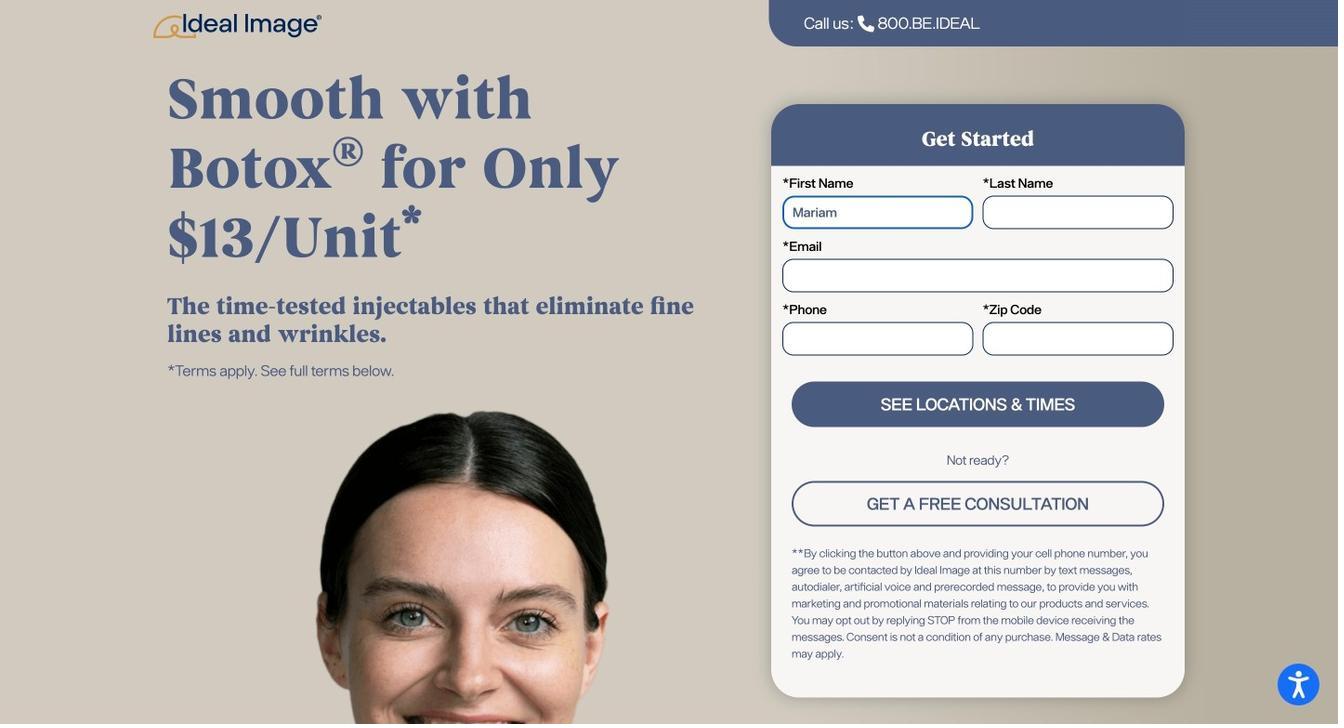 Task type: vqa. For each thing, say whether or not it's contained in the screenshot.
text box
yes



Task type: locate. For each thing, give the bounding box(es) containing it.
None text field
[[783, 196, 974, 229], [983, 196, 1174, 229], [783, 259, 1174, 292], [983, 322, 1174, 356], [783, 196, 974, 229], [983, 196, 1174, 229], [783, 259, 1174, 292], [983, 322, 1174, 356]]

open accessibe: accessibility options, statement and help image
[[1289, 671, 1309, 698]]

young woman smiling image
[[153, 382, 733, 724]]



Task type: describe. For each thing, give the bounding box(es) containing it.
call icon image
[[858, 15, 875, 32]]

ideal image logo image
[[153, 14, 322, 38]]



